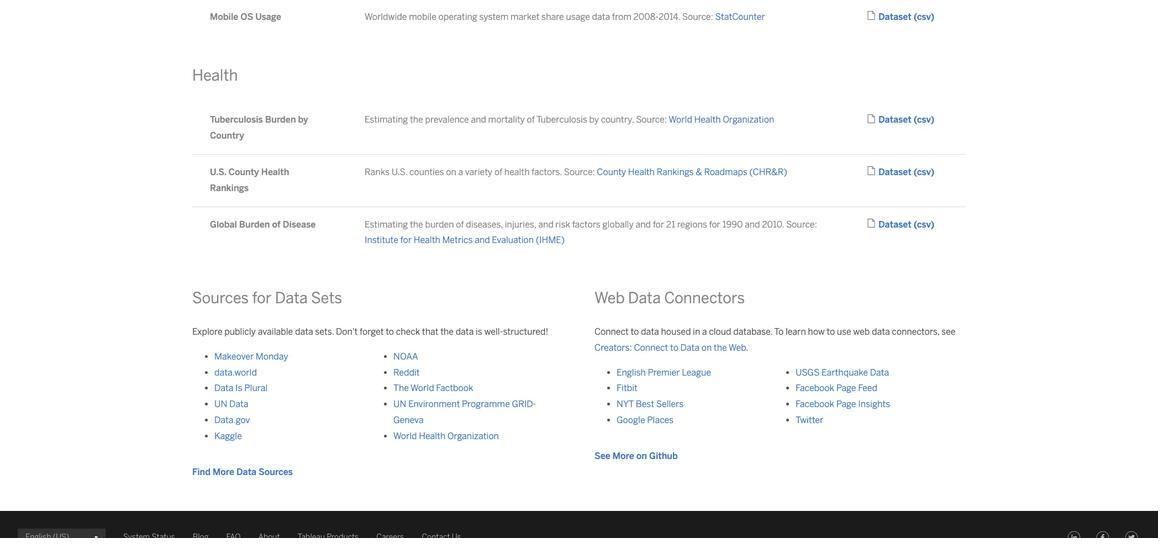 Task type: vqa. For each thing, say whether or not it's contained in the screenshot.


Task type: locate. For each thing, give the bounding box(es) containing it.
a left variety
[[458, 167, 463, 177]]

1 horizontal spatial sources
[[259, 467, 293, 477]]

un environment programme grid- geneva link
[[394, 399, 536, 426]]

2 vertical spatial on
[[637, 451, 647, 461]]

1 vertical spatial organization
[[448, 431, 499, 442]]

1 county from the left
[[229, 167, 259, 177]]

0 horizontal spatial u.s.
[[210, 167, 226, 177]]

1 vertical spatial world
[[411, 383, 434, 394]]

0 vertical spatial estimating
[[365, 115, 408, 125]]

data left is
[[456, 327, 474, 337]]

noaa reddit the world factbook un environment programme grid- geneva world health organization
[[394, 351, 536, 442]]

selected language element
[[25, 529, 98, 538]]

estimating up institute
[[365, 219, 408, 230]]

csv for estimating the burden of diseases, injuries, and risk factors globally and for 21 regions for 1990 and 2010. source: institute for health metrics and evaluation (ihme)
[[917, 219, 931, 230]]

sellers
[[656, 399, 684, 410]]

1 horizontal spatial a
[[702, 327, 707, 337]]

fitbit
[[617, 383, 638, 394]]

county down country.
[[597, 167, 626, 177]]

0 horizontal spatial county
[[229, 167, 259, 177]]

dataset for ranks u.s. counties on a variety of health factors. source: county health rankings & roadmaps (chr&r)
[[879, 167, 912, 177]]

world down geneva
[[394, 431, 417, 442]]

source:
[[683, 12, 714, 22], [636, 115, 667, 125], [564, 167, 595, 177], [786, 219, 817, 230]]

on inside "link"
[[637, 451, 647, 461]]

1 horizontal spatial by
[[590, 115, 599, 125]]

health
[[192, 66, 238, 85], [695, 115, 721, 125], [261, 167, 289, 177], [628, 167, 655, 177], [414, 235, 440, 246], [419, 431, 446, 442]]

un inside makeover monday data.world data is plural un data data.gov kaggle
[[214, 399, 227, 410]]

0 horizontal spatial by
[[298, 115, 308, 125]]

0 vertical spatial web
[[595, 289, 625, 307]]

monday
[[256, 351, 288, 362]]

page down the facebook page feed link
[[837, 399, 856, 410]]

0 vertical spatial facebook
[[796, 383, 835, 394]]

2 horizontal spatial on
[[702, 343, 712, 353]]

2 csv from the top
[[917, 115, 931, 125]]

source: right country.
[[636, 115, 667, 125]]

1 tuberculosis from the left
[[210, 115, 263, 125]]

on down cloud
[[702, 343, 712, 353]]

1 vertical spatial page
[[837, 399, 856, 410]]

1 vertical spatial web
[[729, 343, 746, 353]]

web down the "database."
[[729, 343, 746, 353]]

1 vertical spatial sources
[[259, 467, 293, 477]]

estimating
[[365, 115, 408, 125], [365, 219, 408, 230]]

earthquake
[[822, 367, 868, 378]]

of
[[527, 115, 535, 125], [495, 167, 503, 177], [272, 219, 281, 230], [456, 219, 464, 230]]

0 vertical spatial sources
[[192, 289, 249, 307]]

1 u.s. from the left
[[210, 167, 226, 177]]

world health organization link
[[669, 115, 774, 125], [394, 431, 499, 442]]

1 vertical spatial connect
[[634, 343, 668, 353]]

more
[[613, 451, 634, 461], [213, 467, 234, 477]]

un down the
[[394, 399, 406, 410]]

2 dataset ( csv ) from the top
[[879, 115, 935, 125]]

1 horizontal spatial u.s.
[[392, 167, 408, 177]]

3 dataset from the top
[[879, 167, 912, 177]]

1 estimating from the top
[[365, 115, 408, 125]]

dataset for estimating the burden of diseases, injuries, and risk factors globally and for 21 regions for 1990 and 2010. source: institute for health metrics and evaluation (ihme)
[[879, 219, 912, 230]]

reddit link
[[394, 367, 420, 378]]

the inside connect to data housed in a cloud database. to learn how to use web data connectors, see creators: connect to data on the web .
[[714, 343, 727, 353]]

0 horizontal spatial world health organization link
[[394, 431, 499, 442]]

a right in
[[702, 327, 707, 337]]

1 dataset ( csv ) from the top
[[879, 12, 935, 22]]

4 dataset from the top
[[879, 219, 912, 230]]

) for estimating the prevalence and mortality of tuberculosis by country. source: world health organization
[[931, 115, 935, 125]]

by inside tuberculosis burden by country
[[298, 115, 308, 125]]

) for ranks u.s. counties on a variety of health factors. source: county health rankings & roadmaps (chr&r)
[[931, 167, 935, 177]]

2 tuberculosis from the left
[[537, 115, 588, 125]]

0 vertical spatial more
[[613, 451, 634, 461]]

institute for health metrics and evaluation (ihme) link
[[365, 235, 565, 246]]

database.
[[734, 327, 773, 337]]

0 vertical spatial rankings
[[657, 167, 694, 177]]

1 horizontal spatial on
[[637, 451, 647, 461]]

programme
[[462, 399, 510, 410]]

0 horizontal spatial more
[[213, 467, 234, 477]]

2 estimating from the top
[[365, 219, 408, 230]]

3 dataset ( csv ) from the top
[[879, 167, 935, 177]]

1990
[[723, 219, 743, 230]]

more right the find
[[213, 467, 234, 477]]

find more data sources
[[192, 467, 293, 477]]

source: right factors. on the top of the page
[[564, 167, 595, 177]]

county down country
[[229, 167, 259, 177]]

1 ) from the top
[[931, 12, 935, 22]]

data inside "usgs earthquake data facebook page feed facebook page insights twitter"
[[870, 367, 889, 378]]

1 dataset from the top
[[879, 12, 912, 22]]

world health organization link up "roadmaps"
[[669, 115, 774, 125]]

and
[[471, 115, 486, 125], [538, 219, 554, 230], [636, 219, 651, 230], [745, 219, 760, 230], [475, 235, 490, 246]]

see
[[595, 451, 611, 461]]

forget
[[360, 327, 384, 337]]

usgs earthquake data facebook page feed facebook page insights twitter
[[796, 367, 890, 426]]

u.s. down country
[[210, 167, 226, 177]]

global
[[210, 219, 237, 230]]

by
[[298, 115, 308, 125], [590, 115, 599, 125]]

to left check
[[386, 327, 394, 337]]

diseases,
[[466, 219, 503, 230]]

world up environment
[[411, 383, 434, 394]]

county health rankings & roadmaps (chr&r) link
[[597, 167, 788, 177]]

0 horizontal spatial tuberculosis
[[210, 115, 263, 125]]

1 vertical spatial burden
[[239, 219, 270, 230]]

1 page from the top
[[837, 383, 856, 394]]

world health organization link down un environment programme grid- geneva link
[[394, 431, 499, 442]]

un data link
[[214, 399, 248, 410]]

data left 'sets.'
[[295, 327, 313, 337]]

nyt
[[617, 399, 634, 410]]

data up creators: connect to data on the web link
[[641, 327, 659, 337]]

1 horizontal spatial rankings
[[657, 167, 694, 177]]

to
[[775, 327, 784, 337]]

tuberculosis up ranks u.s. counties on a variety of health factors. source: county health rankings & roadmaps (chr&r)
[[537, 115, 588, 125]]

un
[[214, 399, 227, 410], [394, 399, 406, 410]]

mobile
[[409, 12, 437, 22]]

usgs earthquake data link
[[796, 367, 889, 378]]

4 csv from the top
[[917, 219, 931, 230]]

1 horizontal spatial more
[[613, 451, 634, 461]]

check
[[396, 327, 420, 337]]

1 vertical spatial on
[[702, 343, 712, 353]]

country.
[[601, 115, 634, 125]]

world
[[669, 115, 693, 125], [411, 383, 434, 394], [394, 431, 417, 442]]

more inside 'link'
[[213, 467, 234, 477]]

2 ) from the top
[[931, 115, 935, 125]]

connect
[[595, 327, 629, 337], [634, 343, 668, 353]]

more right 'see'
[[613, 451, 634, 461]]

to left use
[[827, 327, 835, 337]]

1 vertical spatial more
[[213, 467, 234, 477]]

dataset ( csv ) for estimating the prevalence and mortality of tuberculosis by country. source: world health organization
[[879, 115, 935, 125]]

1 horizontal spatial county
[[597, 167, 626, 177]]

page down earthquake
[[837, 383, 856, 394]]

0 vertical spatial burden
[[265, 115, 296, 125]]

data.world link
[[214, 367, 257, 378]]

the world factbook link
[[394, 383, 473, 394]]

0 horizontal spatial web
[[595, 289, 625, 307]]

makeover monday data.world data is plural un data data.gov kaggle
[[214, 351, 288, 442]]

metrics
[[442, 235, 473, 246]]

1 horizontal spatial web
[[729, 343, 746, 353]]

injuries,
[[505, 219, 536, 230]]

sources
[[192, 289, 249, 307], [259, 467, 293, 477]]

1 vertical spatial facebook
[[796, 399, 835, 410]]

2 dataset from the top
[[879, 115, 912, 125]]

data inside the find more data sources 'link'
[[237, 467, 257, 477]]

market
[[511, 12, 540, 22]]

facebook up twitter link
[[796, 399, 835, 410]]

1 horizontal spatial organization
[[723, 115, 774, 125]]

of inside 'estimating the burden of diseases, injuries, and risk factors globally and for 21 regions for 1990 and 2010. source: institute for health metrics and evaluation (ihme)'
[[456, 219, 464, 230]]

tuberculosis burden by country
[[210, 115, 308, 141]]

csv for worldwide mobile operating system market share usage data from 2008-2014. source: statcounter
[[917, 12, 931, 22]]

1 csv from the top
[[917, 12, 931, 22]]

the down cloud
[[714, 343, 727, 353]]

2 u.s. from the left
[[392, 167, 408, 177]]

connect up english premier league link
[[634, 343, 668, 353]]

on left github
[[637, 451, 647, 461]]

0 horizontal spatial connect
[[595, 327, 629, 337]]

share
[[542, 12, 564, 22]]

csv for ranks u.s. counties on a variety of health factors. source: county health rankings & roadmaps (chr&r)
[[917, 167, 931, 177]]

0 horizontal spatial organization
[[448, 431, 499, 442]]

organization inside noaa reddit the world factbook un environment programme grid- geneva world health organization
[[448, 431, 499, 442]]

web
[[854, 327, 870, 337]]

0 vertical spatial world
[[669, 115, 693, 125]]

1 vertical spatial estimating
[[365, 219, 408, 230]]

0 vertical spatial world health organization link
[[669, 115, 774, 125]]

0 horizontal spatial sources
[[192, 289, 249, 307]]

4 dataset ( csv ) from the top
[[879, 219, 935, 230]]

environment
[[408, 399, 460, 410]]

variety
[[465, 167, 493, 177]]

&
[[696, 167, 702, 177]]

un inside noaa reddit the world factbook un environment programme grid- geneva world health organization
[[394, 399, 406, 410]]

for
[[653, 219, 664, 230], [709, 219, 721, 230], [401, 235, 412, 246], [252, 289, 272, 307]]

1 vertical spatial rankings
[[210, 183, 249, 193]]

1 ( from the top
[[914, 12, 917, 22]]

2 ( from the top
[[914, 115, 917, 125]]

globally
[[603, 219, 634, 230]]

on right counties
[[446, 167, 456, 177]]

u.s. inside the u.s. county health rankings
[[210, 167, 226, 177]]

risk
[[556, 219, 570, 230]]

burden for global
[[239, 219, 270, 230]]

on
[[446, 167, 456, 177], [702, 343, 712, 353], [637, 451, 647, 461]]

2 facebook from the top
[[796, 399, 835, 410]]

best
[[636, 399, 654, 410]]

rankings inside the u.s. county health rankings
[[210, 183, 249, 193]]

burden
[[265, 115, 296, 125], [239, 219, 270, 230]]

0 horizontal spatial rankings
[[210, 183, 249, 193]]

4 ) from the top
[[931, 219, 935, 230]]

1 horizontal spatial world health organization link
[[669, 115, 774, 125]]

1 by from the left
[[298, 115, 308, 125]]

kaggle link
[[214, 431, 242, 442]]

u.s. right ranks
[[392, 167, 408, 177]]

u.s.
[[210, 167, 226, 177], [392, 167, 408, 177]]

cloud
[[709, 327, 732, 337]]

source: right the 2010.
[[786, 219, 817, 230]]

1 horizontal spatial un
[[394, 399, 406, 410]]

3 ) from the top
[[931, 167, 935, 177]]

county
[[229, 167, 259, 177], [597, 167, 626, 177]]

the inside 'estimating the burden of diseases, injuries, and risk factors globally and for 21 regions for 1990 and 2010. source: institute for health metrics and evaluation (ihme)'
[[410, 219, 423, 230]]

to down housed
[[670, 343, 679, 353]]

0 vertical spatial page
[[837, 383, 856, 394]]

system
[[479, 12, 509, 22]]

github
[[649, 451, 678, 461]]

web inside connect to data housed in a cloud database. to learn how to use web data connectors, see creators: connect to data on the web .
[[729, 343, 746, 353]]

rankings
[[657, 167, 694, 177], [210, 183, 249, 193]]

and right globally
[[636, 219, 651, 230]]

(chr&r)
[[750, 167, 788, 177]]

estimating up ranks
[[365, 115, 408, 125]]

premier
[[648, 367, 680, 378]]

burden inside tuberculosis burden by country
[[265, 115, 296, 125]]

that
[[422, 327, 439, 337]]

twitter
[[796, 415, 824, 426]]

4 ( from the top
[[914, 219, 917, 230]]

don't
[[336, 327, 358, 337]]

1 un from the left
[[214, 399, 227, 410]]

3 ( from the top
[[914, 167, 917, 177]]

estimating the prevalence and mortality of tuberculosis by country. source: world health organization
[[365, 115, 774, 125]]

sources for data sets
[[192, 289, 342, 307]]

2 county from the left
[[597, 167, 626, 177]]

county inside the u.s. county health rankings
[[229, 167, 259, 177]]

0 vertical spatial on
[[446, 167, 456, 177]]

of up metrics
[[456, 219, 464, 230]]

of left health
[[495, 167, 503, 177]]

( for estimating the prevalence and mortality of tuberculosis by country. source: world health organization
[[914, 115, 917, 125]]

1 vertical spatial a
[[702, 327, 707, 337]]

estimating inside 'estimating the burden of diseases, injuries, and risk factors globally and for 21 regions for 1990 and 2010. source: institute for health metrics and evaluation (ihme)'
[[365, 219, 408, 230]]

3 csv from the top
[[917, 167, 931, 177]]

rankings left &
[[657, 167, 694, 177]]

0 vertical spatial organization
[[723, 115, 774, 125]]

twitter link
[[796, 415, 824, 426]]

2 un from the left
[[394, 399, 406, 410]]

0 horizontal spatial un
[[214, 399, 227, 410]]

world up county health rankings & roadmaps (chr&r) link
[[669, 115, 693, 125]]

english
[[617, 367, 646, 378]]

google
[[617, 415, 645, 426]]

facebook down "usgs" on the right bottom
[[796, 383, 835, 394]]

tuberculosis up country
[[210, 115, 263, 125]]

data right web
[[872, 327, 890, 337]]

more for web
[[613, 451, 634, 461]]

1 horizontal spatial tuberculosis
[[537, 115, 588, 125]]

geneva
[[394, 415, 424, 426]]

2 vertical spatial world
[[394, 431, 417, 442]]

un up data.gov
[[214, 399, 227, 410]]

rankings up global
[[210, 183, 249, 193]]

connect up creators:
[[595, 327, 629, 337]]

web up creators:
[[595, 289, 625, 307]]

0 horizontal spatial a
[[458, 167, 463, 177]]

csv
[[917, 12, 931, 22], [917, 115, 931, 125], [917, 167, 931, 177], [917, 219, 931, 230]]

the left 'burden'
[[410, 219, 423, 230]]

2 page from the top
[[837, 399, 856, 410]]

more inside "link"
[[613, 451, 634, 461]]



Task type: describe. For each thing, give the bounding box(es) containing it.
english premier league link
[[617, 367, 711, 378]]

worldwide mobile operating system market share usage data from 2008-2014. source: statcounter
[[365, 12, 765, 22]]

dataset for estimating the prevalence and mortality of tuberculosis by country. source: world health organization
[[879, 115, 912, 125]]

see more on github
[[595, 451, 678, 461]]

evaluation
[[492, 235, 534, 246]]

is
[[236, 383, 242, 394]]

country
[[210, 131, 244, 141]]

noaa
[[394, 351, 418, 362]]

noaa link
[[394, 351, 418, 362]]

in
[[693, 327, 700, 337]]

how
[[808, 327, 825, 337]]

regions
[[677, 219, 707, 230]]

csv for estimating the prevalence and mortality of tuberculosis by country. source: world health organization
[[917, 115, 931, 125]]

dataset for worldwide mobile operating system market share usage data from 2008-2014. source: statcounter
[[879, 12, 912, 22]]

for up available
[[252, 289, 272, 307]]

usage
[[566, 12, 590, 22]]

mortality
[[488, 115, 525, 125]]

2014.
[[659, 12, 681, 22]]

a inside connect to data housed in a cloud database. to learn how to use web data connectors, see creators: connect to data on the web .
[[702, 327, 707, 337]]

nyt best sellers link
[[617, 399, 684, 410]]

feed
[[858, 383, 878, 394]]

os
[[241, 12, 253, 22]]

source: inside 'estimating the burden of diseases, injuries, and risk factors globally and for 21 regions for 1990 and 2010. source: institute for health metrics and evaluation (ihme)'
[[786, 219, 817, 230]]

organization for estimating the prevalence and mortality of tuberculosis by country. source: world health organization
[[723, 115, 774, 125]]

fitbit link
[[617, 383, 638, 394]]

burden
[[425, 219, 454, 230]]

grid-
[[512, 399, 536, 410]]

makeover monday link
[[214, 351, 288, 362]]

well-
[[485, 327, 503, 337]]

operating
[[439, 12, 477, 22]]

connectors,
[[892, 327, 940, 337]]

source: right 2014. at top right
[[683, 12, 714, 22]]

for left 21
[[653, 219, 664, 230]]

0 vertical spatial connect
[[595, 327, 629, 337]]

structured!
[[503, 327, 549, 337]]

estimating for estimating the burden of diseases, injuries, and risk factors globally and for 21 regions for 1990 and 2010. source: institute for health metrics and evaluation (ihme)
[[365, 219, 408, 230]]

web data connectors
[[595, 289, 745, 307]]

more for sources
[[213, 467, 234, 477]]

worldwide
[[365, 12, 407, 22]]

u.s. county health rankings
[[210, 167, 289, 193]]

is
[[476, 327, 483, 337]]

use
[[837, 327, 852, 337]]

2 by from the left
[[590, 115, 599, 125]]

insights
[[858, 399, 890, 410]]

find
[[192, 467, 211, 477]]

factors.
[[532, 167, 562, 177]]

makeover
[[214, 351, 254, 362]]

dataset ( csv ) for estimating the burden of diseases, injuries, and risk factors globally and for 21 regions for 1990 and 2010. source: institute for health metrics and evaluation (ihme)
[[879, 219, 935, 230]]

( for ranks u.s. counties on a variety of health factors. source: county health rankings & roadmaps (chr&r)
[[914, 167, 917, 177]]

estimating for estimating the prevalence and mortality of tuberculosis by country. source: world health organization
[[365, 115, 408, 125]]

the left prevalence
[[410, 115, 423, 125]]

mobile
[[210, 12, 238, 22]]

the right that
[[441, 327, 454, 337]]

statcounter
[[715, 12, 765, 22]]

( for worldwide mobile operating system market share usage data from 2008-2014. source: statcounter
[[914, 12, 917, 22]]

1 horizontal spatial connect
[[634, 343, 668, 353]]

data.world
[[214, 367, 257, 378]]

factors
[[572, 219, 601, 230]]

to up creators:
[[631, 327, 639, 337]]

sets
[[311, 289, 342, 307]]

on inside connect to data housed in a cloud database. to learn how to use web data connectors, see creators: connect to data on the web .
[[702, 343, 712, 353]]

( for estimating the burden of diseases, injuries, and risk factors globally and for 21 regions for 1990 and 2010. source: institute for health metrics and evaluation (ihme)
[[914, 219, 917, 230]]

health
[[505, 167, 530, 177]]

facebook page feed link
[[796, 383, 878, 394]]

of left disease
[[272, 219, 281, 230]]

data is plural link
[[214, 383, 268, 394]]

plural
[[244, 383, 268, 394]]

health inside the u.s. county health rankings
[[261, 167, 289, 177]]

tuberculosis inside tuberculosis burden by country
[[210, 115, 263, 125]]

0 horizontal spatial on
[[446, 167, 456, 177]]

see more on github link
[[595, 449, 678, 465]]

publicly
[[225, 327, 256, 337]]

data left 'from'
[[592, 12, 610, 22]]

sources inside 'link'
[[259, 467, 293, 477]]

global burden of disease
[[210, 219, 316, 230]]

organization for noaa reddit the world factbook un environment programme grid- geneva world health organization
[[448, 431, 499, 442]]

data.gov
[[214, 415, 250, 426]]

and right 1990
[[745, 219, 760, 230]]

21
[[666, 219, 675, 230]]

health inside noaa reddit the world factbook un environment programme grid- geneva world health organization
[[419, 431, 446, 442]]

usgs
[[796, 367, 820, 378]]

usage
[[255, 12, 281, 22]]

of right 'mortality'
[[527, 115, 535, 125]]

and up (ihme)
[[538, 219, 554, 230]]

world for source:
[[669, 115, 693, 125]]

kaggle
[[214, 431, 242, 442]]

mobile os usage
[[210, 12, 281, 22]]

and down diseases,
[[475, 235, 490, 246]]

burden for tuberculosis
[[265, 115, 296, 125]]

ranks u.s. counties on a variety of health factors. source: county health rankings & roadmaps (chr&r)
[[365, 167, 788, 177]]

) for estimating the burden of diseases, injuries, and risk factors globally and for 21 regions for 1990 and 2010. source: institute for health metrics and evaluation (ihme)
[[931, 219, 935, 230]]

1 vertical spatial world health organization link
[[394, 431, 499, 442]]

data.gov link
[[214, 415, 250, 426]]

0 vertical spatial a
[[458, 167, 463, 177]]

learn
[[786, 327, 806, 337]]

housed
[[661, 327, 691, 337]]

sets.
[[315, 327, 334, 337]]

2010.
[[762, 219, 784, 230]]

for left 1990
[[709, 219, 721, 230]]

estimating the burden of diseases, injuries, and risk factors globally and for 21 regions for 1990 and 2010. source: institute for health metrics and evaluation (ihme)
[[365, 219, 817, 246]]

dataset ( csv ) for ranks u.s. counties on a variety of health factors. source: county health rankings & roadmaps (chr&r)
[[879, 167, 935, 177]]

) for worldwide mobile operating system market share usage data from 2008-2014. source: statcounter
[[931, 12, 935, 22]]

google places link
[[617, 415, 674, 426]]

dataset ( csv ) for worldwide mobile operating system market share usage data from 2008-2014. source: statcounter
[[879, 12, 935, 22]]

reddit
[[394, 367, 420, 378]]

factbook
[[436, 383, 473, 394]]

1 facebook from the top
[[796, 383, 835, 394]]

disease
[[283, 219, 316, 230]]

places
[[647, 415, 674, 426]]

and left 'mortality'
[[471, 115, 486, 125]]

health inside 'estimating the burden of diseases, injuries, and risk factors globally and for 21 regions for 1990 and 2010. source: institute for health metrics and evaluation (ihme)'
[[414, 235, 440, 246]]

world for geneva
[[394, 431, 417, 442]]

data inside connect to data housed in a cloud database. to learn how to use web data connectors, see creators: connect to data on the web .
[[681, 343, 700, 353]]

statcounter link
[[715, 12, 765, 22]]

for right institute
[[401, 235, 412, 246]]

from
[[612, 12, 632, 22]]

.
[[746, 343, 749, 353]]

explore publicly available data sets. don't forget to check that the data is well-structured!
[[192, 327, 549, 337]]

counties
[[410, 167, 444, 177]]



